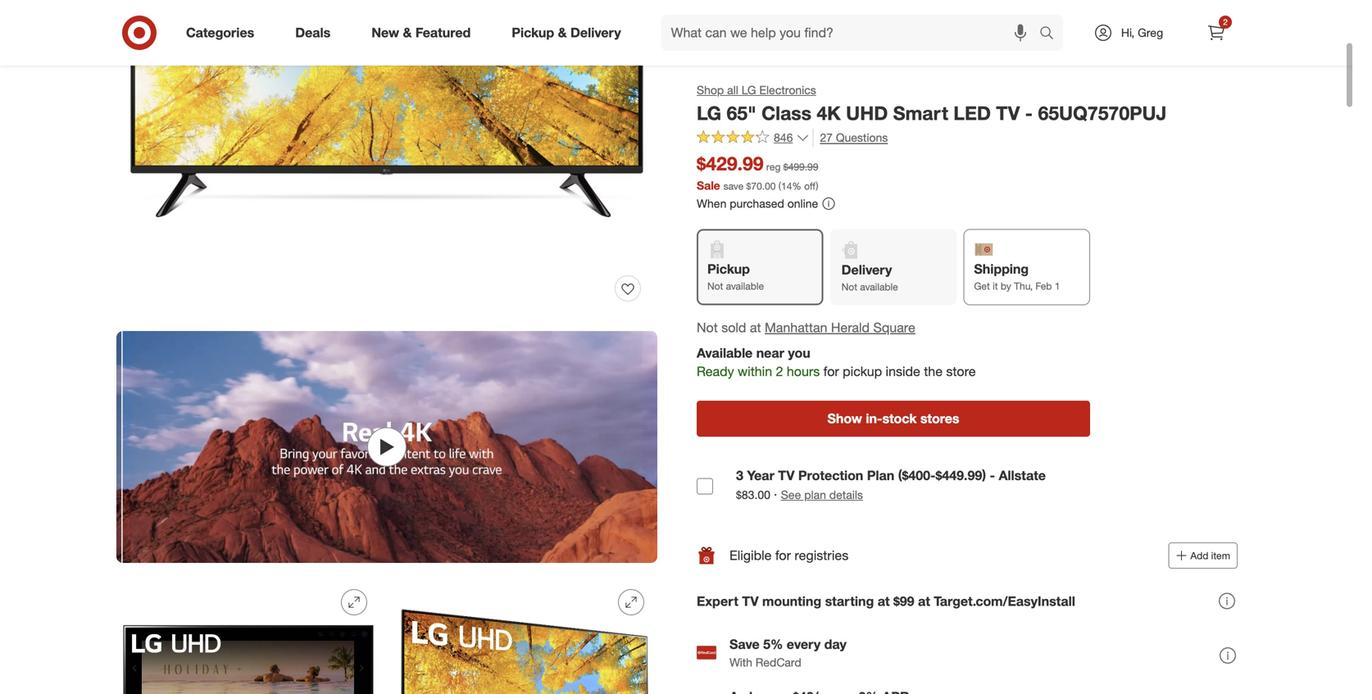 Task type: locate. For each thing, give the bounding box(es) containing it.
0 vertical spatial -
[[1026, 102, 1033, 125]]

1 vertical spatial lg
[[697, 102, 722, 125]]

add
[[1191, 550, 1209, 562]]

save 5% every day with redcard
[[730, 637, 847, 670]]

1 vertical spatial for
[[776, 548, 791, 564]]

1 horizontal spatial 2
[[1224, 17, 1228, 27]]

& for new
[[403, 25, 412, 41]]

inside
[[886, 364, 921, 380]]

1 horizontal spatial -
[[1026, 102, 1033, 125]]

for right hours
[[824, 364, 839, 380]]

- left 'allstate'
[[990, 468, 996, 484]]

year
[[747, 468, 775, 484]]

redcard
[[756, 656, 802, 670]]

search button
[[1032, 15, 1072, 54]]

available
[[726, 280, 764, 292], [860, 281, 899, 293]]

lg
[[742, 83, 756, 97], [697, 102, 722, 125]]

&
[[403, 25, 412, 41], [558, 25, 567, 41]]

in-
[[866, 411, 883, 427]]

square
[[874, 320, 916, 336]]

it
[[993, 280, 998, 292]]

available up sold at the top of the page
[[726, 280, 764, 292]]

tv
[[997, 102, 1020, 125], [778, 468, 795, 484], [742, 594, 759, 610]]

plan
[[867, 468, 895, 484]]

item
[[1212, 550, 1231, 562]]

0 vertical spatial for
[[824, 364, 839, 380]]

store
[[947, 364, 976, 380]]

electronics
[[760, 83, 817, 97]]

starting
[[825, 594, 874, 610]]

lg down shop
[[697, 102, 722, 125]]

1 vertical spatial -
[[990, 468, 996, 484]]

available up square at right top
[[860, 281, 899, 293]]

0 vertical spatial tv
[[997, 102, 1020, 125]]

eligible
[[730, 548, 772, 564]]

0 horizontal spatial &
[[403, 25, 412, 41]]

0 vertical spatial pickup
[[512, 25, 554, 41]]

tv inside 3 year tv protection plan ($400-$449.99) - allstate $83.00 · see plan details
[[778, 468, 795, 484]]

see plan details button
[[781, 487, 863, 503]]

for
[[824, 364, 839, 380], [776, 548, 791, 564]]

1 vertical spatial pickup
[[708, 261, 750, 277]]

mounting
[[763, 594, 822, 610]]

sold
[[722, 320, 747, 336]]

pickup for &
[[512, 25, 554, 41]]

available inside pickup not available
[[726, 280, 764, 292]]

0 vertical spatial 2
[[1224, 17, 1228, 27]]

1 vertical spatial 2
[[776, 364, 783, 380]]

1 horizontal spatial lg
[[742, 83, 756, 97]]

pickup inside pickup not available
[[708, 261, 750, 277]]

2 vertical spatial tv
[[742, 594, 759, 610]]

2 horizontal spatial tv
[[997, 102, 1020, 125]]

0 horizontal spatial 2
[[776, 364, 783, 380]]

2 down the near
[[776, 364, 783, 380]]

categories link
[[172, 15, 275, 51]]

not up sold at the top of the page
[[708, 280, 724, 292]]

plan
[[805, 488, 827, 502]]

registries
[[795, 548, 849, 564]]

at right sold at the top of the page
[[750, 320, 761, 336]]

at right $99
[[918, 594, 931, 610]]

1 horizontal spatial available
[[860, 281, 899, 293]]

available inside 'delivery not available'
[[860, 281, 899, 293]]

1 & from the left
[[403, 25, 412, 41]]

1 vertical spatial tv
[[778, 468, 795, 484]]

not inside pickup not available
[[708, 280, 724, 292]]

not inside 'delivery not available'
[[842, 281, 858, 293]]

delivery inside 'delivery not available'
[[842, 262, 892, 278]]

at left $99
[[878, 594, 890, 610]]

available near you ready within 2 hours for pickup inside the store
[[697, 345, 976, 380]]

lg 65&#34; class 4k uhd smart led tv - 65uq7570puj, 4 of 16 image
[[394, 577, 658, 695]]

not for delivery
[[842, 281, 858, 293]]

hi,
[[1122, 25, 1135, 40]]

$
[[747, 180, 751, 192]]

when purchased online
[[697, 196, 819, 211]]

tv right the "expert"
[[742, 594, 759, 610]]

lg 65&#34; class 4k uhd smart led tv - 65uq7570puj, 1 of 16 image
[[116, 0, 658, 318]]

not up herald
[[842, 281, 858, 293]]

1 horizontal spatial delivery
[[842, 262, 892, 278]]

greg
[[1138, 25, 1164, 40]]

featured
[[416, 25, 471, 41]]

lg right the all
[[742, 83, 756, 97]]

not sold at manhattan herald square
[[697, 320, 916, 336]]

1 horizontal spatial pickup
[[708, 261, 750, 277]]

for inside the available near you ready within 2 hours for pickup inside the store
[[824, 364, 839, 380]]

3
[[736, 468, 744, 484]]

online
[[788, 196, 819, 211]]

2 link
[[1199, 15, 1235, 51]]

0 horizontal spatial -
[[990, 468, 996, 484]]

1 horizontal spatial for
[[824, 364, 839, 380]]

eligible for registries
[[730, 548, 849, 564]]

shipping get it by thu, feb 1
[[974, 261, 1061, 292]]

lg 65&#34; class 4k uhd smart led tv - 65uq7570puj, 2 of 16, play video image
[[116, 331, 658, 564]]

expert
[[697, 594, 739, 610]]

·
[[774, 487, 778, 503]]

pickup
[[843, 364, 882, 380]]

ready
[[697, 364, 734, 380]]

class
[[762, 102, 812, 125]]

& for pickup
[[558, 25, 567, 41]]

for right eligible at bottom
[[776, 548, 791, 564]]

None checkbox
[[697, 478, 713, 495]]

at
[[750, 320, 761, 336], [878, 594, 890, 610], [918, 594, 931, 610]]

pickup for not
[[708, 261, 750, 277]]

pickup
[[512, 25, 554, 41], [708, 261, 750, 277]]

1 horizontal spatial &
[[558, 25, 567, 41]]

0 horizontal spatial at
[[750, 320, 761, 336]]

allstate
[[999, 468, 1046, 484]]

purchased
[[730, 196, 785, 211]]

available for pickup
[[726, 280, 764, 292]]

delivery
[[571, 25, 621, 41], [842, 262, 892, 278]]

tv right led
[[997, 102, 1020, 125]]

every
[[787, 637, 821, 653]]

- inside shop all lg electronics lg 65" class 4k uhd smart led tv - 65uq7570puj
[[1026, 102, 1033, 125]]

- right led
[[1026, 102, 1033, 125]]

herald
[[831, 320, 870, 336]]

2 horizontal spatial at
[[918, 594, 931, 610]]

show
[[828, 411, 863, 427]]

1 horizontal spatial tv
[[778, 468, 795, 484]]

tv up see
[[778, 468, 795, 484]]

$99
[[894, 594, 915, 610]]

2 & from the left
[[558, 25, 567, 41]]

questions
[[836, 131, 888, 145]]

65uq7570puj
[[1038, 102, 1167, 125]]

2
[[1224, 17, 1228, 27], [776, 364, 783, 380]]

lg 65&#34; class 4k uhd smart led tv - 65uq7570puj, 3 of 16 image
[[116, 577, 380, 695]]

0 horizontal spatial delivery
[[571, 25, 621, 41]]

1 vertical spatial delivery
[[842, 262, 892, 278]]

see
[[781, 488, 801, 502]]

0 horizontal spatial pickup
[[512, 25, 554, 41]]

0 horizontal spatial available
[[726, 280, 764, 292]]

available
[[697, 345, 753, 361]]

hi, greg
[[1122, 25, 1164, 40]]

1 horizontal spatial at
[[878, 594, 890, 610]]

2 right greg
[[1224, 17, 1228, 27]]

3 year tv protection plan ($400-$449.99) - allstate $83.00 · see plan details
[[736, 468, 1046, 503]]

0 vertical spatial lg
[[742, 83, 756, 97]]

feb
[[1036, 280, 1052, 292]]

(
[[779, 180, 781, 192]]



Task type: vqa. For each thing, say whether or not it's contained in the screenshot.
Governance
no



Task type: describe. For each thing, give the bounding box(es) containing it.
846
[[774, 131, 793, 145]]

smart
[[894, 102, 949, 125]]

off
[[805, 180, 816, 192]]

all
[[727, 83, 739, 97]]

sale
[[697, 178, 721, 193]]

details
[[830, 488, 863, 502]]

show in-stock stores
[[828, 411, 960, 427]]

deals link
[[281, 15, 351, 51]]

reg
[[767, 161, 781, 173]]

$429.99 reg $499.99 sale save $ 70.00 ( 14 % off )
[[697, 152, 819, 193]]

pickup not available
[[708, 261, 764, 292]]

new
[[372, 25, 399, 41]]

not left sold at the top of the page
[[697, 320, 718, 336]]

$429.99
[[697, 152, 764, 175]]

846 link
[[697, 129, 810, 149]]

$449.99)
[[936, 468, 987, 484]]

new & featured
[[372, 25, 471, 41]]

70.00
[[751, 180, 776, 192]]

near
[[757, 345, 785, 361]]

new & featured link
[[358, 15, 491, 51]]

get
[[974, 280, 990, 292]]

27 questions link
[[813, 129, 888, 147]]

2 inside 2 link
[[1224, 17, 1228, 27]]

manhattan
[[765, 320, 828, 336]]

add item button
[[1169, 543, 1238, 569]]

%
[[792, 180, 802, 192]]

available for delivery
[[860, 281, 899, 293]]

you
[[788, 345, 811, 361]]

the
[[924, 364, 943, 380]]

show in-stock stores button
[[697, 401, 1091, 437]]

not for pickup
[[708, 280, 724, 292]]

save
[[730, 637, 760, 653]]

0 vertical spatial delivery
[[571, 25, 621, 41]]

What can we help you find? suggestions appear below search field
[[661, 15, 1044, 51]]

4k
[[817, 102, 841, 125]]

stores
[[921, 411, 960, 427]]

27
[[820, 131, 833, 145]]

- inside 3 year tv protection plan ($400-$449.99) - allstate $83.00 · see plan details
[[990, 468, 996, 484]]

pickup & delivery
[[512, 25, 621, 41]]

shipping
[[974, 261, 1029, 277]]

1
[[1055, 280, 1061, 292]]

within
[[738, 364, 773, 380]]

14
[[781, 180, 792, 192]]

($400-
[[898, 468, 936, 484]]

categories
[[186, 25, 254, 41]]

save
[[724, 180, 744, 192]]

0 horizontal spatial for
[[776, 548, 791, 564]]

when
[[697, 196, 727, 211]]

target.com/easyinstall
[[934, 594, 1076, 610]]

expert tv mounting starting at $99 at target.com/easyinstall
[[697, 594, 1076, 610]]

shop all lg electronics lg 65" class 4k uhd smart led tv - 65uq7570puj
[[697, 83, 1167, 125]]

$499.99
[[784, 161, 819, 173]]

add item
[[1191, 550, 1231, 562]]

protection
[[799, 468, 864, 484]]

shop
[[697, 83, 724, 97]]

0 horizontal spatial lg
[[697, 102, 722, 125]]

stock
[[883, 411, 917, 427]]

0 horizontal spatial tv
[[742, 594, 759, 610]]

by
[[1001, 280, 1012, 292]]

27 questions
[[820, 131, 888, 145]]

tv inside shop all lg electronics lg 65" class 4k uhd smart led tv - 65uq7570puj
[[997, 102, 1020, 125]]

5%
[[764, 637, 783, 653]]

search
[[1032, 26, 1072, 42]]

thu,
[[1014, 280, 1033, 292]]

led
[[954, 102, 991, 125]]

hours
[[787, 364, 820, 380]]

day
[[825, 637, 847, 653]]

manhattan herald square button
[[765, 319, 916, 337]]

uhd
[[846, 102, 888, 125]]

2 inside the available near you ready within 2 hours for pickup inside the store
[[776, 364, 783, 380]]

delivery not available
[[842, 262, 899, 293]]

pickup & delivery link
[[498, 15, 642, 51]]

deals
[[295, 25, 331, 41]]

with
[[730, 656, 753, 670]]



